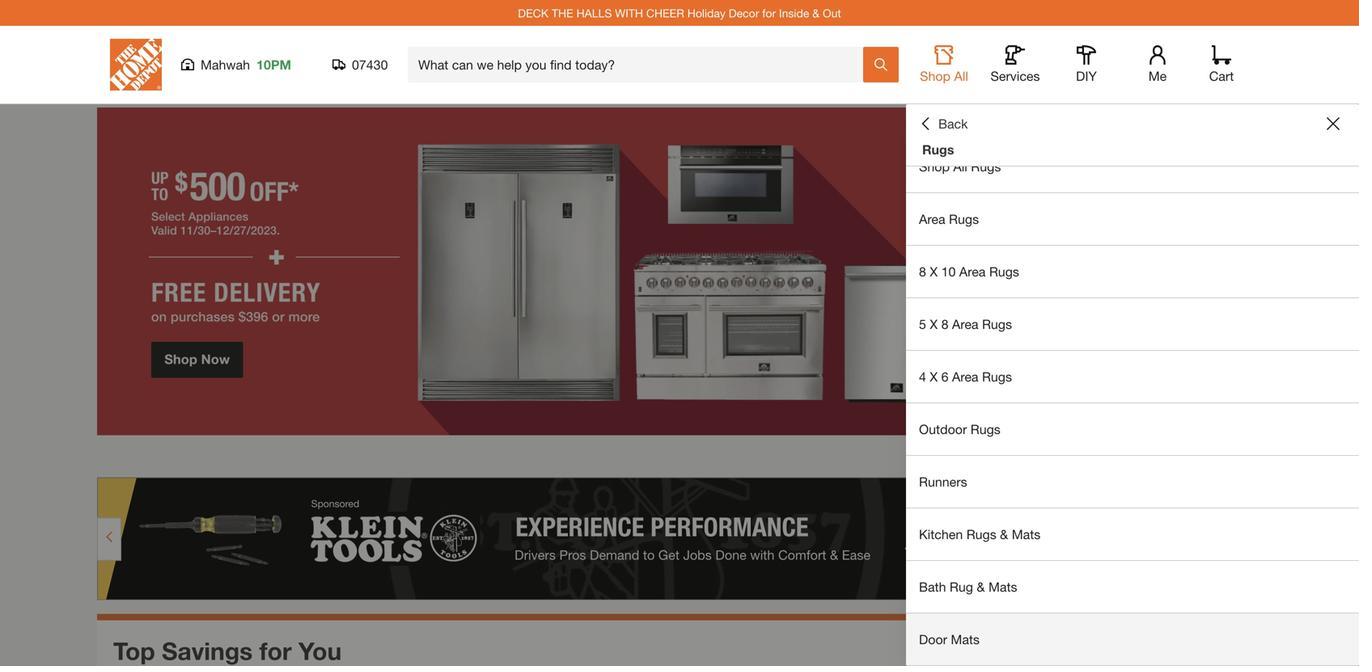 Task type: locate. For each thing, give the bounding box(es) containing it.
area right 6
[[952, 369, 978, 385]]

x left 10
[[930, 264, 938, 279]]

outdoor
[[919, 422, 967, 437]]

0 vertical spatial 4
[[919, 369, 926, 385]]

all up back
[[954, 68, 968, 84]]

1 horizontal spatial 5
[[1212, 448, 1220, 465]]

image for  30nov2023-hp-bau-mw44-45-hero4-appliances image
[[97, 108, 1262, 436]]

1 vertical spatial mats
[[988, 580, 1017, 595]]

2 x from the top
[[930, 317, 938, 332]]

5
[[919, 317, 926, 332], [1212, 448, 1220, 465]]

10
[[941, 264, 956, 279]]

shop for shop all
[[920, 68, 951, 84]]

& left out
[[812, 6, 820, 20]]

1 horizontal spatial for
[[762, 6, 776, 20]]

kitchen
[[919, 527, 963, 542]]

mats for kitchen rugs & mats
[[1012, 527, 1041, 542]]

4 / 5
[[1199, 448, 1220, 465]]

inside
[[779, 6, 809, 20]]

mats right "door"
[[951, 632, 980, 648]]

mahwah
[[201, 57, 250, 72]]

mahwah 10pm
[[201, 57, 291, 72]]

2 vertical spatial x
[[930, 369, 938, 385]]

1 vertical spatial all
[[953, 159, 967, 174]]

rugs down "8 x 10 area rugs"
[[982, 317, 1012, 332]]

rugs inside outdoor rugs link
[[971, 422, 1000, 437]]

rugs right outdoor
[[971, 422, 1000, 437]]

bath
[[919, 580, 946, 595]]

1 x from the top
[[930, 264, 938, 279]]

shop down back button on the right of the page
[[919, 159, 950, 174]]

8
[[919, 264, 926, 279], [941, 317, 948, 332]]

4 x 6 area rugs
[[919, 369, 1012, 385]]

8 left 10
[[919, 264, 926, 279]]

4
[[919, 369, 926, 385], [1199, 448, 1207, 465]]

menu
[[906, 141, 1359, 667]]

8 x 10 area rugs
[[919, 264, 1019, 279]]

5 inside 5 x 8 area rugs link
[[919, 317, 926, 332]]

& right kitchen
[[1000, 527, 1008, 542]]

back button
[[919, 116, 968, 132]]

x left 6
[[930, 369, 938, 385]]

shop
[[920, 68, 951, 84], [919, 159, 950, 174]]

1 horizontal spatial 8
[[941, 317, 948, 332]]

shop inside button
[[920, 68, 951, 84]]

4 inside menu
[[919, 369, 926, 385]]

all down back
[[953, 159, 967, 174]]

1 horizontal spatial &
[[977, 580, 985, 595]]

x up '4 x 6 area rugs' on the right bottom
[[930, 317, 938, 332]]

top
[[113, 637, 155, 666]]

5 up '4 x 6 area rugs' on the right bottom
[[919, 317, 926, 332]]

0 horizontal spatial 4
[[919, 369, 926, 385]]

2 horizontal spatial &
[[1000, 527, 1008, 542]]

drawer close image
[[1327, 117, 1340, 130]]

0 horizontal spatial &
[[812, 6, 820, 20]]

the
[[552, 6, 573, 20]]

next slide image
[[1234, 450, 1247, 463]]

1 vertical spatial 5
[[1212, 448, 1220, 465]]

rugs inside 4 x 6 area rugs link
[[982, 369, 1012, 385]]

2 vertical spatial &
[[977, 580, 985, 595]]

runners
[[919, 474, 967, 490]]

all
[[954, 68, 968, 84], [953, 159, 967, 174]]

8 inside 8 x 10 area rugs link
[[919, 264, 926, 279]]

rugs up area rugs
[[971, 159, 1001, 174]]

the home depot logo image
[[110, 39, 162, 91]]

kitchen rugs & mats
[[919, 527, 1041, 542]]

0 vertical spatial mats
[[1012, 527, 1041, 542]]

4 for 4 / 5
[[1199, 448, 1207, 465]]

rugs inside area rugs link
[[949, 212, 979, 227]]

0 vertical spatial x
[[930, 264, 938, 279]]

all for shop all rugs
[[953, 159, 967, 174]]

5 left next slide icon
[[1212, 448, 1220, 465]]

mats
[[1012, 527, 1041, 542], [988, 580, 1017, 595], [951, 632, 980, 648]]

kitchen rugs & mats link
[[906, 509, 1359, 561]]

4 for 4 x 6 area rugs
[[919, 369, 926, 385]]

area right 10
[[959, 264, 986, 279]]

for
[[762, 6, 776, 20], [259, 637, 292, 666]]

0 vertical spatial shop
[[920, 68, 951, 84]]

top savings for you
[[113, 637, 342, 666]]

you
[[298, 637, 342, 666]]

door
[[919, 632, 947, 648]]

diy button
[[1061, 45, 1112, 84]]

1 vertical spatial shop
[[919, 159, 950, 174]]

0 vertical spatial all
[[954, 68, 968, 84]]

0 vertical spatial &
[[812, 6, 820, 20]]

1 vertical spatial for
[[259, 637, 292, 666]]

all for shop all
[[954, 68, 968, 84]]

outdoor rugs link
[[906, 404, 1359, 455]]

rugs right 10
[[989, 264, 1019, 279]]

rugs down back button on the right of the page
[[922, 142, 954, 157]]

8 up 6
[[941, 317, 948, 332]]

1 vertical spatial x
[[930, 317, 938, 332]]

runners link
[[906, 456, 1359, 508]]

back
[[938, 116, 968, 131]]

& for bath rug & mats
[[977, 580, 985, 595]]

cart link
[[1204, 45, 1239, 84]]

&
[[812, 6, 820, 20], [1000, 527, 1008, 542], [977, 580, 985, 595]]

for left you
[[259, 637, 292, 666]]

shop all
[[920, 68, 968, 84]]

rugs
[[922, 142, 954, 157], [971, 159, 1001, 174], [949, 212, 979, 227], [989, 264, 1019, 279], [982, 317, 1012, 332], [982, 369, 1012, 385], [971, 422, 1000, 437], [966, 527, 996, 542]]

x for 6
[[930, 369, 938, 385]]

4 right previous slide icon
[[1199, 448, 1207, 465]]

area up '4 x 6 area rugs' on the right bottom
[[952, 317, 978, 332]]

rugs inside shop all rugs link
[[971, 159, 1001, 174]]

rugs right kitchen
[[966, 527, 996, 542]]

1 vertical spatial 4
[[1199, 448, 1207, 465]]

rug
[[950, 580, 973, 595]]

all inside button
[[954, 68, 968, 84]]

& right 'rug'
[[977, 580, 985, 595]]

services
[[991, 68, 1040, 84]]

area rugs link
[[906, 193, 1359, 245]]

0 vertical spatial 5
[[919, 317, 926, 332]]

0 horizontal spatial for
[[259, 637, 292, 666]]

2 vertical spatial mats
[[951, 632, 980, 648]]

1 vertical spatial 8
[[941, 317, 948, 332]]

0 horizontal spatial 5
[[919, 317, 926, 332]]

1 vertical spatial &
[[1000, 527, 1008, 542]]

mats right 'rug'
[[988, 580, 1017, 595]]

area up 10
[[919, 212, 945, 227]]

rugs down 'shop all rugs'
[[949, 212, 979, 227]]

mats up bath rug & mats
[[1012, 527, 1041, 542]]

shop up back button on the right of the page
[[920, 68, 951, 84]]

area
[[919, 212, 945, 227], [959, 264, 986, 279], [952, 317, 978, 332], [952, 369, 978, 385]]

3 x from the top
[[930, 369, 938, 385]]

4 left 6
[[919, 369, 926, 385]]

rugs right 6
[[982, 369, 1012, 385]]

0 horizontal spatial 8
[[919, 264, 926, 279]]

x
[[930, 264, 938, 279], [930, 317, 938, 332], [930, 369, 938, 385]]

1 horizontal spatial 4
[[1199, 448, 1207, 465]]

0 vertical spatial 8
[[919, 264, 926, 279]]

me button
[[1132, 45, 1183, 84]]

for left the inside
[[762, 6, 776, 20]]



Task type: vqa. For each thing, say whether or not it's contained in the screenshot.
Out
yes



Task type: describe. For each thing, give the bounding box(es) containing it.
out
[[823, 6, 841, 20]]

with
[[615, 6, 643, 20]]

shop all rugs
[[919, 159, 1001, 174]]

shop all rugs link
[[906, 141, 1359, 193]]

deck
[[518, 6, 549, 20]]

diy
[[1076, 68, 1097, 84]]

bath rug & mats link
[[906, 561, 1359, 613]]

mats for bath rug & mats
[[988, 580, 1017, 595]]

previous slide image
[[1171, 450, 1184, 463]]

door mats link
[[906, 614, 1359, 666]]

bath rug & mats
[[919, 580, 1017, 595]]

rugs inside kitchen rugs & mats link
[[966, 527, 996, 542]]

outdoor rugs
[[919, 422, 1000, 437]]

x for 10
[[930, 264, 938, 279]]

x for 8
[[930, 317, 938, 332]]

6
[[941, 369, 948, 385]]

shop all button
[[918, 45, 970, 84]]

menu containing shop all rugs
[[906, 141, 1359, 667]]

cheer
[[646, 6, 684, 20]]

area for 6
[[952, 369, 978, 385]]

feedback link image
[[1337, 273, 1359, 361]]

area rugs
[[919, 212, 979, 227]]

& for kitchen rugs & mats
[[1000, 527, 1008, 542]]

decor
[[729, 6, 759, 20]]

07430
[[352, 57, 388, 72]]

4 x 6 area rugs link
[[906, 351, 1359, 403]]

shop for shop all rugs
[[919, 159, 950, 174]]

holiday
[[687, 6, 726, 20]]

cart
[[1209, 68, 1234, 84]]

What can we help you find today? search field
[[418, 48, 862, 82]]

halls
[[576, 6, 612, 20]]

door mats
[[919, 632, 980, 648]]

me
[[1148, 68, 1167, 84]]

10pm
[[256, 57, 291, 72]]

area for 10
[[959, 264, 986, 279]]

area for 8
[[952, 317, 978, 332]]

rugs inside 8 x 10 area rugs link
[[989, 264, 1019, 279]]

savings
[[162, 637, 253, 666]]

deck the halls with cheer holiday decor for inside & out
[[518, 6, 841, 20]]

/
[[1207, 448, 1212, 465]]

5 x 8 area rugs
[[919, 317, 1012, 332]]

deck the halls with cheer holiday decor for inside & out link
[[518, 6, 841, 20]]

8 inside 5 x 8 area rugs link
[[941, 317, 948, 332]]

5 x 8 area rugs link
[[906, 299, 1359, 350]]

rugs inside 5 x 8 area rugs link
[[982, 317, 1012, 332]]

07430 button
[[332, 57, 388, 73]]

0 vertical spatial for
[[762, 6, 776, 20]]

services button
[[989, 45, 1041, 84]]

8 x 10 area rugs link
[[906, 246, 1359, 298]]



